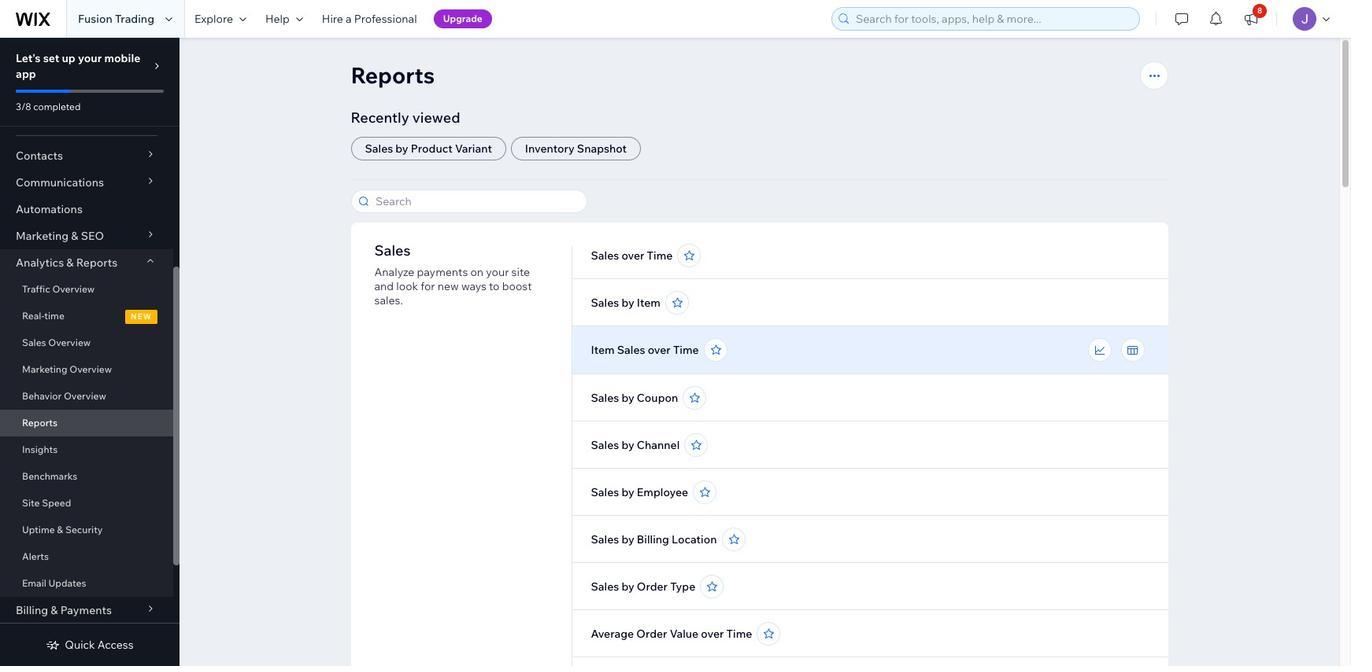 Task type: vqa. For each thing, say whether or not it's contained in the screenshot.
Publish
no



Task type: locate. For each thing, give the bounding box(es) containing it.
& left seo
[[71, 229, 78, 243]]

by for billing
[[622, 533, 634, 547]]

ways
[[461, 280, 487, 294]]

let's set up your mobile app
[[16, 51, 140, 81]]

marketing up behavior
[[22, 364, 67, 376]]

0 vertical spatial marketing
[[16, 229, 69, 243]]

average order value over time
[[591, 628, 752, 642]]

over right value
[[701, 628, 724, 642]]

1 horizontal spatial over
[[648, 343, 671, 357]]

seo
[[81, 229, 104, 243]]

sales for sales by order type
[[591, 580, 619, 595]]

item
[[637, 296, 661, 310], [591, 343, 615, 357]]

alerts link
[[0, 544, 173, 571]]

sales overview link
[[0, 330, 173, 357]]

& for billing
[[51, 604, 58, 618]]

1 vertical spatial marketing
[[22, 364, 67, 376]]

completed
[[33, 101, 81, 113]]

sales up analyze
[[374, 242, 411, 260]]

overview
[[52, 283, 95, 295], [48, 337, 91, 349], [70, 364, 112, 376], [64, 391, 106, 402]]

time
[[647, 249, 673, 263], [673, 343, 699, 357], [726, 628, 752, 642]]

sales down sales by channel
[[591, 486, 619, 500]]

your right on
[[486, 265, 509, 280]]

by left employee
[[622, 486, 634, 500]]

1 vertical spatial item
[[591, 343, 615, 357]]

inventory snapshot
[[525, 142, 627, 156]]

& for uptime
[[57, 524, 63, 536]]

sales up 'average'
[[591, 580, 619, 595]]

1 horizontal spatial item
[[637, 296, 661, 310]]

1 horizontal spatial billing
[[637, 533, 669, 547]]

by inside sales by product variant link
[[396, 142, 408, 156]]

0 horizontal spatial your
[[78, 51, 102, 65]]

for
[[421, 280, 435, 294]]

& right "uptime" at left
[[57, 524, 63, 536]]

1 vertical spatial your
[[486, 265, 509, 280]]

by down the sales by employee
[[622, 533, 634, 547]]

sales inside the sales analyze payments on your site and look for new ways to boost sales.
[[374, 242, 411, 260]]

& for marketing
[[71, 229, 78, 243]]

marketing inside popup button
[[16, 229, 69, 243]]

sales by coupon
[[591, 391, 678, 406]]

analytics & reports button
[[0, 250, 173, 276]]

3/8
[[16, 101, 31, 113]]

billing & payments
[[16, 604, 112, 618]]

time up coupon
[[673, 343, 699, 357]]

0 horizontal spatial item
[[591, 343, 615, 357]]

app
[[16, 67, 36, 81]]

2 vertical spatial time
[[726, 628, 752, 642]]

explore
[[195, 12, 233, 26]]

your right the up
[[78, 51, 102, 65]]

billing down email
[[16, 604, 48, 618]]

to
[[489, 280, 500, 294]]

site
[[511, 265, 530, 280]]

new
[[131, 312, 152, 322]]

by up 'average'
[[622, 580, 634, 595]]

sales left coupon
[[591, 391, 619, 406]]

order left value
[[637, 628, 667, 642]]

quick access
[[65, 639, 134, 653]]

1 horizontal spatial reports
[[76, 256, 117, 270]]

contacts
[[16, 149, 63, 163]]

boost
[[502, 280, 532, 294]]

recently viewed
[[351, 109, 460, 127]]

sales overview
[[22, 337, 91, 349]]

communications
[[16, 176, 104, 190]]

help
[[265, 12, 290, 26]]

& for analytics
[[66, 256, 74, 270]]

uptime & security
[[22, 524, 103, 536]]

help button
[[256, 0, 312, 38]]

sales for sales by employee
[[591, 486, 619, 500]]

& inside analytics & reports popup button
[[66, 256, 74, 270]]

sales by employee
[[591, 486, 688, 500]]

by for item
[[622, 296, 634, 310]]

up
[[62, 51, 75, 65]]

sales
[[365, 142, 393, 156], [374, 242, 411, 260], [591, 249, 619, 263], [591, 296, 619, 310], [22, 337, 46, 349], [617, 343, 645, 357], [591, 391, 619, 406], [591, 439, 619, 453], [591, 486, 619, 500], [591, 533, 619, 547], [591, 580, 619, 595]]

over up coupon
[[648, 343, 671, 357]]

by for order
[[622, 580, 634, 595]]

1 vertical spatial reports
[[76, 256, 117, 270]]

quick
[[65, 639, 95, 653]]

your inside let's set up your mobile app
[[78, 51, 102, 65]]

0 vertical spatial reports
[[351, 61, 435, 89]]

by down sales over time
[[622, 296, 634, 310]]

1 horizontal spatial your
[[486, 265, 509, 280]]

fusion trading
[[78, 12, 154, 26]]

trading
[[115, 12, 154, 26]]

0 vertical spatial over
[[622, 249, 645, 263]]

new
[[438, 280, 459, 294]]

sales down sales by item
[[617, 343, 645, 357]]

0 horizontal spatial billing
[[16, 604, 48, 618]]

billing inside "dropdown button"
[[16, 604, 48, 618]]

sales down the sales by employee
[[591, 533, 619, 547]]

& inside billing & payments "dropdown button"
[[51, 604, 58, 618]]

traffic
[[22, 283, 50, 295]]

time up sales by item
[[647, 249, 673, 263]]

1 vertical spatial over
[[648, 343, 671, 357]]

overview down the sales overview link
[[70, 364, 112, 376]]

by for coupon
[[622, 391, 634, 406]]

updates
[[49, 578, 86, 590]]

Search for tools, apps, help & more... field
[[851, 8, 1135, 30]]

sales inside sales by product variant link
[[365, 142, 393, 156]]

sales for sales by coupon
[[591, 391, 619, 406]]

reports up recently viewed
[[351, 61, 435, 89]]

reports down seo
[[76, 256, 117, 270]]

sales up sales by item
[[591, 249, 619, 263]]

3/8 completed
[[16, 101, 81, 113]]

2 order from the top
[[637, 628, 667, 642]]

marketing up analytics
[[16, 229, 69, 243]]

upgrade button
[[434, 9, 492, 28]]

communications button
[[0, 169, 173, 196]]

speed
[[42, 498, 71, 509]]

sales inside the sales overview link
[[22, 337, 46, 349]]

sales down recently
[[365, 142, 393, 156]]

1 vertical spatial order
[[637, 628, 667, 642]]

Search field
[[370, 191, 582, 213]]

& down marketing & seo
[[66, 256, 74, 270]]

by left coupon
[[622, 391, 634, 406]]

sales for sales over time
[[591, 249, 619, 263]]

2 vertical spatial over
[[701, 628, 724, 642]]

reports inside popup button
[[76, 256, 117, 270]]

quick access button
[[46, 639, 134, 653]]

marketing
[[16, 229, 69, 243], [22, 364, 67, 376]]

2 horizontal spatial over
[[701, 628, 724, 642]]

access
[[97, 639, 134, 653]]

0 vertical spatial order
[[637, 580, 668, 595]]

item down sales by item
[[591, 343, 615, 357]]

sales for sales by item
[[591, 296, 619, 310]]

billing left location
[[637, 533, 669, 547]]

overview down marketing overview link
[[64, 391, 106, 402]]

analyze
[[374, 265, 414, 280]]

0 horizontal spatial reports
[[22, 417, 57, 429]]

over
[[622, 249, 645, 263], [648, 343, 671, 357], [701, 628, 724, 642]]

sales by channel
[[591, 439, 680, 453]]

over up sales by item
[[622, 249, 645, 263]]

order left type
[[637, 580, 668, 595]]

by for channel
[[622, 439, 634, 453]]

overview up marketing overview
[[48, 337, 91, 349]]

item up item sales over time
[[637, 296, 661, 310]]

by left channel
[[622, 439, 634, 453]]

site speed
[[22, 498, 71, 509]]

0 vertical spatial billing
[[637, 533, 669, 547]]

site
[[22, 498, 40, 509]]

value
[[670, 628, 699, 642]]

sales over time
[[591, 249, 673, 263]]

sales left channel
[[591, 439, 619, 453]]

1 vertical spatial billing
[[16, 604, 48, 618]]

& inside marketing & seo popup button
[[71, 229, 78, 243]]

sales for sales by channel
[[591, 439, 619, 453]]

and
[[374, 280, 394, 294]]

email
[[22, 578, 46, 590]]

& inside uptime & security link
[[57, 524, 63, 536]]

marketing for marketing overview
[[22, 364, 67, 376]]

reports up insights
[[22, 417, 57, 429]]

0 horizontal spatial over
[[622, 249, 645, 263]]

fusion
[[78, 12, 112, 26]]

order
[[637, 580, 668, 595], [637, 628, 667, 642]]

your inside the sales analyze payments on your site and look for new ways to boost sales.
[[486, 265, 509, 280]]

alerts
[[22, 551, 49, 563]]

billing & payments button
[[0, 598, 173, 624]]

sales for sales overview
[[22, 337, 46, 349]]

sales down sales over time
[[591, 296, 619, 310]]

0 vertical spatial your
[[78, 51, 102, 65]]

by left product
[[396, 142, 408, 156]]

time right value
[[726, 628, 752, 642]]

sales down "real-"
[[22, 337, 46, 349]]

let's
[[16, 51, 41, 65]]

channel
[[637, 439, 680, 453]]

& down email updates
[[51, 604, 58, 618]]

on
[[470, 265, 484, 280]]

overview down the analytics & reports
[[52, 283, 95, 295]]



Task type: describe. For each thing, give the bounding box(es) containing it.
by for product
[[396, 142, 408, 156]]

a
[[346, 12, 352, 26]]

2 vertical spatial reports
[[22, 417, 57, 429]]

viewed
[[412, 109, 460, 127]]

hire a professional
[[322, 12, 417, 26]]

marketing overview link
[[0, 357, 173, 383]]

sales for sales analyze payments on your site and look for new ways to boost sales.
[[374, 242, 411, 260]]

coupon
[[637, 391, 678, 406]]

traffic overview
[[22, 283, 95, 295]]

benchmarks
[[22, 471, 77, 483]]

average
[[591, 628, 634, 642]]

sales by order type
[[591, 580, 696, 595]]

time
[[44, 310, 64, 322]]

marketing for marketing & seo
[[16, 229, 69, 243]]

by for employee
[[622, 486, 634, 500]]

upgrade
[[443, 13, 483, 24]]

snapshot
[[577, 142, 627, 156]]

set
[[43, 51, 59, 65]]

0 vertical spatial time
[[647, 249, 673, 263]]

overview for marketing overview
[[70, 364, 112, 376]]

item sales over time
[[591, 343, 699, 357]]

site speed link
[[0, 491, 173, 517]]

0 vertical spatial item
[[637, 296, 661, 310]]

inventory snapshot link
[[511, 137, 641, 161]]

mobile
[[104, 51, 140, 65]]

overview for behavior overview
[[64, 391, 106, 402]]

real-
[[22, 310, 44, 322]]

analytics & reports
[[16, 256, 117, 270]]

employee
[[637, 486, 688, 500]]

sales by item
[[591, 296, 661, 310]]

sales for sales by product variant
[[365, 142, 393, 156]]

real-time
[[22, 310, 64, 322]]

uptime
[[22, 524, 55, 536]]

security
[[65, 524, 103, 536]]

analytics
[[16, 256, 64, 270]]

traffic overview link
[[0, 276, 173, 303]]

benchmarks link
[[0, 464, 173, 491]]

location
[[672, 533, 717, 547]]

marketing overview
[[22, 364, 112, 376]]

behavior overview
[[22, 391, 106, 402]]

insights link
[[0, 437, 173, 464]]

overview for sales overview
[[48, 337, 91, 349]]

automations
[[16, 202, 83, 217]]

1 vertical spatial time
[[673, 343, 699, 357]]

behavior
[[22, 391, 62, 402]]

sidebar element
[[0, 38, 180, 667]]

behavior overview link
[[0, 383, 173, 410]]

inventory
[[525, 142, 575, 156]]

recently
[[351, 109, 409, 127]]

marketing & seo button
[[0, 223, 173, 250]]

1 order from the top
[[637, 580, 668, 595]]

product
[[411, 142, 453, 156]]

payments
[[60, 604, 112, 618]]

look
[[396, 280, 418, 294]]

type
[[670, 580, 696, 595]]

reports link
[[0, 410, 173, 437]]

insights
[[22, 444, 58, 456]]

automations link
[[0, 196, 173, 223]]

sales by product variant link
[[351, 137, 506, 161]]

email updates
[[22, 578, 86, 590]]

email updates link
[[0, 571, 173, 598]]

sales by billing location
[[591, 533, 717, 547]]

variant
[[455, 142, 492, 156]]

sales.
[[374, 294, 403, 308]]

uptime & security link
[[0, 517, 173, 544]]

hire
[[322, 12, 343, 26]]

marketing & seo
[[16, 229, 104, 243]]

professional
[[354, 12, 417, 26]]

2 horizontal spatial reports
[[351, 61, 435, 89]]

overview for traffic overview
[[52, 283, 95, 295]]

8
[[1258, 6, 1262, 16]]

8 button
[[1234, 0, 1269, 38]]

payments
[[417, 265, 468, 280]]

contacts button
[[0, 143, 173, 169]]

hire a professional link
[[312, 0, 427, 38]]

sales analyze payments on your site and look for new ways to boost sales.
[[374, 242, 532, 308]]

sales for sales by billing location
[[591, 533, 619, 547]]

sales by product variant
[[365, 142, 492, 156]]



